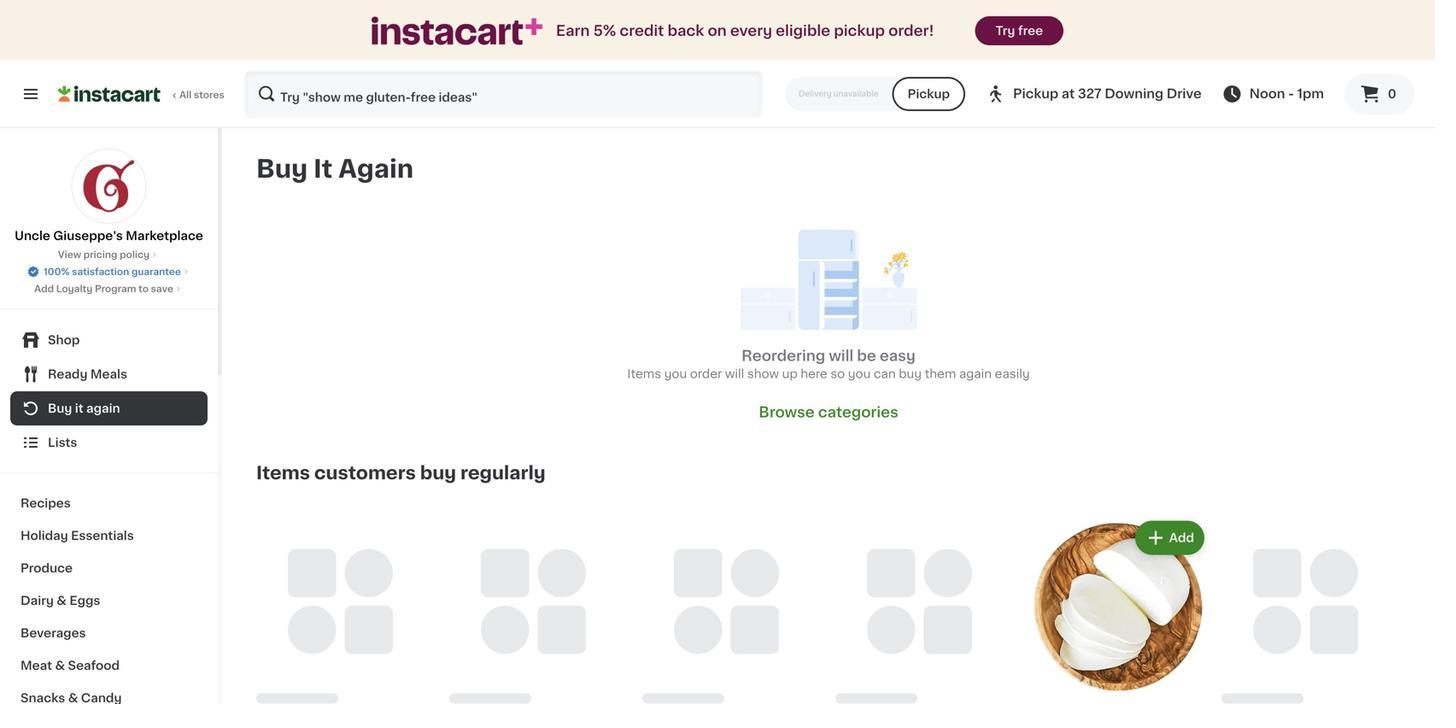 Task type: locate. For each thing, give the bounding box(es) containing it.
1 horizontal spatial buy
[[256, 157, 308, 181]]

0 horizontal spatial buy
[[420, 464, 456, 482]]

0 vertical spatial items
[[628, 368, 662, 380]]

buy it again link
[[10, 391, 208, 426]]

1 vertical spatial add
[[1170, 532, 1195, 544]]

-
[[1289, 88, 1295, 100]]

meat & seafood
[[21, 660, 120, 672]]

0 vertical spatial &
[[57, 595, 67, 607]]

1 vertical spatial &
[[55, 660, 65, 672]]

&
[[57, 595, 67, 607], [55, 660, 65, 672]]

1pm
[[1298, 88, 1325, 100]]

categories
[[819, 405, 899, 420]]

buy left it
[[256, 157, 308, 181]]

lists
[[48, 437, 77, 449]]

uncle
[[15, 230, 50, 242]]

pickup at 327 downing drive
[[1014, 88, 1202, 100]]

view pricing policy
[[58, 250, 150, 259]]

add loyalty program to save
[[34, 284, 173, 294]]

eligible
[[776, 24, 831, 38]]

pickup left the at
[[1014, 88, 1059, 100]]

back
[[668, 24, 705, 38]]

shop
[[48, 334, 80, 346]]

add for add
[[1170, 532, 1195, 544]]

1 horizontal spatial will
[[829, 349, 854, 363]]

1 horizontal spatial items
[[628, 368, 662, 380]]

lists link
[[10, 426, 208, 460]]

buy inside buy it again link
[[48, 403, 72, 415]]

items customers buy regularly
[[256, 464, 546, 482]]

meals
[[90, 368, 127, 380]]

1 vertical spatial items
[[256, 464, 310, 482]]

you left order
[[665, 368, 687, 380]]

0 horizontal spatial add
[[34, 284, 54, 294]]

items left the customers
[[256, 464, 310, 482]]

downing
[[1105, 88, 1164, 100]]

guarantee
[[132, 267, 181, 276]]

will up so
[[829, 349, 854, 363]]

buy inside reordering will be easy items you order will show up here so you can buy them again easily
[[899, 368, 922, 380]]

0 vertical spatial buy
[[256, 157, 308, 181]]

add inside button
[[1170, 532, 1195, 544]]

0 vertical spatial add
[[34, 284, 54, 294]]

buy left the it
[[48, 403, 72, 415]]

buy for buy it again
[[256, 157, 308, 181]]

again right the it
[[86, 403, 120, 415]]

all
[[179, 90, 192, 100]]

again
[[960, 368, 992, 380], [86, 403, 120, 415]]

buy down easy
[[899, 368, 922, 380]]

free
[[1019, 25, 1044, 37]]

5%
[[594, 24, 616, 38]]

0
[[1389, 88, 1397, 100]]

will left show
[[726, 368, 745, 380]]

pickup
[[1014, 88, 1059, 100], [908, 88, 950, 100]]

noon - 1pm link
[[1223, 84, 1325, 104]]

try free
[[996, 25, 1044, 37]]

buy left regularly
[[420, 464, 456, 482]]

pickup inside popup button
[[1014, 88, 1059, 100]]

uncle giuseppe's marketplace logo image
[[71, 149, 147, 224]]

giuseppe's
[[53, 230, 123, 242]]

produce link
[[10, 552, 208, 585]]

& for meat
[[55, 660, 65, 672]]

0 vertical spatial again
[[960, 368, 992, 380]]

3 product group from the left
[[643, 517, 822, 704]]

dairy & eggs
[[21, 595, 100, 607]]

at
[[1062, 88, 1075, 100]]

recipes
[[21, 497, 71, 509]]

items
[[628, 368, 662, 380], [256, 464, 310, 482]]

ready meals
[[48, 368, 127, 380]]

buy
[[899, 368, 922, 380], [420, 464, 456, 482]]

buy for buy it again
[[48, 403, 72, 415]]

every
[[731, 24, 773, 38]]

1 horizontal spatial you
[[849, 368, 871, 380]]

will
[[829, 349, 854, 363], [726, 368, 745, 380]]

1 horizontal spatial add
[[1170, 532, 1195, 544]]

100%
[[44, 267, 70, 276]]

pickup inside button
[[908, 88, 950, 100]]

produce
[[21, 562, 73, 574]]

so
[[831, 368, 845, 380]]

0 vertical spatial will
[[829, 349, 854, 363]]

earn 5% credit back on every eligible pickup order!
[[556, 24, 935, 38]]

1 vertical spatial buy
[[420, 464, 456, 482]]

0 vertical spatial buy
[[899, 368, 922, 380]]

None search field
[[244, 70, 763, 118]]

customers
[[314, 464, 416, 482]]

items left order
[[628, 368, 662, 380]]

1 you from the left
[[665, 368, 687, 380]]

product group
[[256, 517, 436, 704], [450, 517, 629, 704], [643, 517, 822, 704], [836, 517, 1015, 704], [1029, 517, 1209, 704], [1222, 517, 1402, 704]]

credit
[[620, 24, 664, 38]]

up
[[783, 368, 798, 380]]

0 horizontal spatial will
[[726, 368, 745, 380]]

again right them
[[960, 368, 992, 380]]

noon
[[1250, 88, 1286, 100]]

it
[[75, 403, 83, 415]]

1 vertical spatial buy
[[48, 403, 72, 415]]

1 vertical spatial will
[[726, 368, 745, 380]]

noon - 1pm
[[1250, 88, 1325, 100]]

pickup for pickup
[[908, 88, 950, 100]]

buy
[[256, 157, 308, 181], [48, 403, 72, 415]]

100% satisfaction guarantee button
[[27, 262, 191, 279]]

0 horizontal spatial you
[[665, 368, 687, 380]]

1 horizontal spatial again
[[960, 368, 992, 380]]

pickup at 327 downing drive button
[[986, 70, 1202, 118]]

meat & seafood link
[[10, 650, 208, 682]]

& right meat
[[55, 660, 65, 672]]

show
[[748, 368, 780, 380]]

essentials
[[71, 530, 134, 542]]

1 horizontal spatial pickup
[[1014, 88, 1059, 100]]

pickup down 'order!' on the top right of page
[[908, 88, 950, 100]]

& left eggs
[[57, 595, 67, 607]]

2 product group from the left
[[450, 517, 629, 704]]

buy it again
[[48, 403, 120, 415]]

ready meals link
[[10, 357, 208, 391]]

can
[[874, 368, 896, 380]]

0 horizontal spatial again
[[86, 403, 120, 415]]

browse categories link
[[759, 403, 899, 422]]

earn
[[556, 24, 590, 38]]

0 horizontal spatial pickup
[[908, 88, 950, 100]]

policy
[[120, 250, 150, 259]]

you
[[665, 368, 687, 380], [849, 368, 871, 380]]

5 product group from the left
[[1029, 517, 1209, 704]]

1 horizontal spatial buy
[[899, 368, 922, 380]]

you down be
[[849, 368, 871, 380]]

0 horizontal spatial buy
[[48, 403, 72, 415]]

pickup
[[834, 24, 885, 38]]

holiday
[[21, 530, 68, 542]]

again
[[339, 157, 414, 181]]



Task type: describe. For each thing, give the bounding box(es) containing it.
product group containing add
[[1029, 517, 1209, 704]]

add loyalty program to save link
[[34, 282, 184, 296]]

easily
[[995, 368, 1030, 380]]

1 vertical spatial again
[[86, 403, 120, 415]]

dairy & eggs link
[[10, 585, 208, 617]]

loyalty
[[56, 284, 93, 294]]

eggs
[[70, 595, 100, 607]]

all stores link
[[58, 70, 226, 118]]

instacart plus icon image
[[372, 17, 543, 45]]

ready meals button
[[10, 357, 208, 391]]

view
[[58, 250, 81, 259]]

view pricing policy link
[[58, 248, 160, 262]]

save
[[151, 284, 173, 294]]

holiday essentials link
[[10, 520, 208, 552]]

& for dairy
[[57, 595, 67, 607]]

0 button
[[1345, 74, 1415, 115]]

items inside reordering will be easy items you order will show up here so you can buy them again easily
[[628, 368, 662, 380]]

add button
[[1137, 523, 1203, 553]]

buy it again
[[256, 157, 414, 181]]

dairy
[[21, 595, 54, 607]]

holiday essentials
[[21, 530, 134, 542]]

try
[[996, 25, 1016, 37]]

uncle giuseppe's marketplace link
[[15, 149, 203, 244]]

reordering will be easy items you order will show up here so you can buy them again easily
[[628, 349, 1030, 380]]

Search field
[[246, 72, 761, 116]]

4 product group from the left
[[836, 517, 1015, 704]]

1 product group from the left
[[256, 517, 436, 704]]

327
[[1078, 88, 1102, 100]]

100% satisfaction guarantee
[[44, 267, 181, 276]]

order
[[690, 368, 722, 380]]

uncle giuseppe's marketplace
[[15, 230, 203, 242]]

beverages link
[[10, 617, 208, 650]]

2 you from the left
[[849, 368, 871, 380]]

here
[[801, 368, 828, 380]]

order!
[[889, 24, 935, 38]]

add for add loyalty program to save
[[34, 284, 54, 294]]

seafood
[[68, 660, 120, 672]]

again inside reordering will be easy items you order will show up here so you can buy them again easily
[[960, 368, 992, 380]]

satisfaction
[[72, 267, 129, 276]]

all stores
[[179, 90, 225, 100]]

easy
[[880, 349, 916, 363]]

pickup for pickup at 327 downing drive
[[1014, 88, 1059, 100]]

ready
[[48, 368, 88, 380]]

it
[[314, 157, 333, 181]]

program
[[95, 284, 136, 294]]

drive
[[1167, 88, 1202, 100]]

instacart logo image
[[58, 84, 161, 104]]

recipes link
[[10, 487, 208, 520]]

be
[[858, 349, 877, 363]]

browse categories
[[759, 405, 899, 420]]

reordering
[[742, 349, 826, 363]]

stores
[[194, 90, 225, 100]]

browse
[[759, 405, 815, 420]]

on
[[708, 24, 727, 38]]

meat
[[21, 660, 52, 672]]

0 horizontal spatial items
[[256, 464, 310, 482]]

shop link
[[10, 323, 208, 357]]

beverages
[[21, 627, 86, 639]]

them
[[925, 368, 957, 380]]

pricing
[[84, 250, 117, 259]]

regularly
[[461, 464, 546, 482]]

6 product group from the left
[[1222, 517, 1402, 704]]

to
[[139, 284, 149, 294]]

marketplace
[[126, 230, 203, 242]]

service type group
[[785, 77, 966, 111]]

pickup button
[[893, 77, 966, 111]]



Task type: vqa. For each thing, say whether or not it's contained in the screenshot.
There's more to explore Shop 26 stores (and counting) in Mahwah.
no



